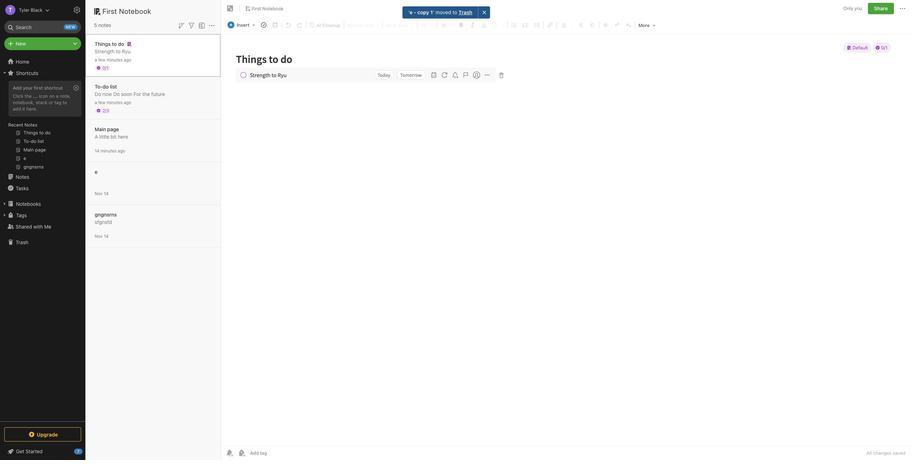 Task type: vqa. For each thing, say whether or not it's contained in the screenshot.
left More actions Image
yes



Task type: locate. For each thing, give the bounding box(es) containing it.
nov for e
[[95, 191, 103, 196]]

to right moved
[[453, 9, 458, 15]]

' left -
[[409, 9, 410, 15]]

14 up gngnsrns
[[104, 191, 109, 196]]

nov up gngnsrns
[[95, 191, 103, 196]]

group containing add your first shortcut
[[0, 79, 85, 174]]

0 horizontal spatial first notebook
[[103, 7, 151, 15]]

0 vertical spatial notes
[[25, 122, 37, 128]]

copy
[[418, 9, 430, 15]]

1 vertical spatial a
[[56, 93, 58, 99]]

notebooks link
[[0, 198, 85, 210]]

share
[[875, 5, 888, 11]]

1 horizontal spatial more actions image
[[899, 4, 907, 13]]

shared with me
[[16, 224, 51, 230]]

0 vertical spatial nov 14
[[95, 191, 109, 196]]

font color image
[[438, 20, 455, 30]]

few for strength to ryu
[[98, 57, 105, 62]]

highlight image
[[490, 20, 507, 30]]

1 vertical spatial a few minutes ago
[[95, 100, 131, 105]]

5 notes
[[94, 22, 111, 28]]

14
[[95, 148, 99, 154], [104, 191, 109, 196], [104, 234, 109, 239]]

1 vertical spatial notes
[[16, 174, 29, 180]]

black
[[31, 7, 42, 13]]

trash link right moved
[[459, 9, 473, 16]]

View options field
[[196, 21, 206, 30]]

tasks button
[[0, 183, 85, 194]]

few up "0/1"
[[98, 57, 105, 62]]

ago down ryu
[[124, 57, 131, 62]]

1 horizontal spatial more actions field
[[899, 3, 907, 14]]

0 vertical spatial a
[[95, 57, 97, 62]]

5
[[94, 22, 97, 28]]

notebooks
[[16, 201, 41, 207]]

only
[[844, 5, 854, 11]]

2 a few minutes ago from the top
[[95, 100, 131, 105]]

1 horizontal spatial do
[[113, 91, 120, 97]]

sfgnsfd
[[95, 219, 112, 225]]

0 vertical spatial trash
[[459, 9, 473, 15]]

1 nov from the top
[[95, 191, 103, 196]]

ago
[[124, 57, 131, 62], [124, 100, 131, 105], [118, 148, 125, 154]]

'
[[409, 9, 410, 15], [433, 9, 435, 15]]

1 horizontal spatial first
[[252, 6, 261, 11]]

0 vertical spatial e
[[410, 9, 413, 15]]

notebook
[[262, 6, 284, 11], [119, 7, 151, 15]]

0 vertical spatial nov
[[95, 191, 103, 196]]

0 horizontal spatial do
[[103, 84, 109, 90]]

add tag image
[[238, 449, 246, 458]]

bit
[[111, 134, 117, 140]]

notes
[[98, 22, 111, 28]]

minutes down strength to ryu
[[107, 57, 123, 62]]

0 horizontal spatial do
[[95, 91, 101, 97]]

0 vertical spatial ago
[[124, 57, 131, 62]]

expand tags image
[[2, 213, 7, 218]]

0 vertical spatial do
[[118, 41, 124, 47]]

nov 14
[[95, 191, 109, 196], [95, 234, 109, 239]]

0 horizontal spatial more actions image
[[208, 21, 216, 30]]

more actions field right share button at the right of page
[[899, 3, 907, 14]]

0 horizontal spatial first
[[103, 7, 117, 15]]

do inside 'to-do list do now do soon for the future'
[[103, 84, 109, 90]]

alignment image
[[558, 20, 575, 30]]

2 vertical spatial minutes
[[101, 148, 117, 154]]

notebook inside button
[[262, 6, 284, 11]]

the inside group
[[25, 93, 32, 99]]

a few minutes ago for do now do soon for the future
[[95, 100, 131, 105]]

the
[[143, 91, 150, 97], [25, 93, 32, 99]]

0 horizontal spatial trash link
[[0, 237, 85, 248]]

minutes
[[107, 57, 123, 62], [107, 100, 123, 105], [101, 148, 117, 154]]

0 vertical spatial trash link
[[459, 9, 473, 16]]

1 horizontal spatial do
[[118, 41, 124, 47]]

0 vertical spatial 14
[[95, 148, 99, 154]]

' left moved
[[433, 9, 435, 15]]

nov down sfgnsfd
[[95, 234, 103, 239]]

to-do list do now do soon for the future
[[95, 84, 165, 97]]

e left -
[[410, 9, 413, 15]]

1 horizontal spatial trash
[[459, 9, 473, 15]]

1 vertical spatial nov
[[95, 234, 103, 239]]

strength to ryu
[[95, 48, 131, 54]]

0 vertical spatial few
[[98, 57, 105, 62]]

ago for do now do soon for the future
[[124, 100, 131, 105]]

stack
[[36, 100, 47, 105]]

0 horizontal spatial '
[[409, 9, 410, 15]]

More field
[[636, 20, 658, 30]]

1 horizontal spatial trash link
[[459, 9, 473, 16]]

1 vertical spatial e
[[95, 169, 98, 175]]

1 vertical spatial do
[[103, 84, 109, 90]]

gngnsrns
[[95, 212, 117, 218]]

1 vertical spatial few
[[98, 100, 105, 105]]

trash link
[[459, 9, 473, 16], [0, 237, 85, 248]]

ago for strength to ryu
[[124, 57, 131, 62]]

1 vertical spatial minutes
[[107, 100, 123, 105]]

here.
[[26, 106, 37, 112]]

few up 2/3
[[98, 100, 105, 105]]

recent notes
[[8, 122, 37, 128]]

ago down here
[[118, 148, 125, 154]]

gngnsrns sfgnsfd
[[95, 212, 117, 225]]

more actions field right view options 'field'
[[208, 21, 216, 30]]

upgrade
[[37, 432, 58, 438]]

0 horizontal spatial trash
[[16, 239, 28, 246]]

2/3
[[103, 108, 109, 113]]

notes right recent
[[25, 122, 37, 128]]

ryu
[[122, 48, 131, 54]]

14 down the a
[[95, 148, 99, 154]]

1 vertical spatial nov 14
[[95, 234, 109, 239]]

a right on
[[56, 93, 58, 99]]

first up 'notes'
[[103, 7, 117, 15]]

2 vertical spatial 14
[[104, 234, 109, 239]]

do up now
[[103, 84, 109, 90]]

on
[[49, 93, 55, 99]]

trash down shared
[[16, 239, 28, 246]]

do down list
[[113, 91, 120, 97]]

2 nov from the top
[[95, 234, 103, 239]]

add your first shortcut
[[13, 85, 63, 91]]

2 nov 14 from the top
[[95, 234, 109, 239]]

1 vertical spatial 14
[[104, 191, 109, 196]]

more actions image for more actions field in the 'note window' element
[[899, 4, 907, 13]]

to
[[453, 9, 458, 15], [112, 41, 117, 47], [116, 48, 121, 54], [63, 100, 67, 105]]

0 horizontal spatial notebook
[[119, 7, 151, 15]]

more actions image
[[899, 4, 907, 13], [208, 21, 216, 30]]

font family image
[[384, 20, 416, 30]]

group inside tree
[[0, 79, 85, 174]]

soon
[[121, 91, 132, 97]]

1 horizontal spatial notebook
[[262, 6, 284, 11]]

1 horizontal spatial e
[[410, 9, 413, 15]]

7
[[77, 450, 79, 454]]

tree
[[0, 56, 85, 422]]

0 horizontal spatial the
[[25, 93, 32, 99]]

Alignment field
[[558, 20, 576, 30]]

first notebook up task icon
[[252, 6, 284, 11]]

2 vertical spatial a
[[95, 100, 97, 105]]

1 vertical spatial more actions image
[[208, 21, 216, 30]]

notes inside "link"
[[16, 174, 29, 180]]

few for do now do soon for the future
[[98, 100, 105, 105]]

1 horizontal spatial the
[[143, 91, 150, 97]]

e down 14 minutes ago
[[95, 169, 98, 175]]

1 few from the top
[[98, 57, 105, 62]]

more actions image right share button at the right of page
[[899, 4, 907, 13]]

do
[[118, 41, 124, 47], [103, 84, 109, 90]]

a few minutes ago down strength to ryu
[[95, 57, 131, 62]]

the right for at the top left of the page
[[143, 91, 150, 97]]

nov
[[95, 191, 103, 196], [95, 234, 103, 239]]

future
[[151, 91, 165, 97]]

1 vertical spatial ago
[[124, 100, 131, 105]]

0 vertical spatial a few minutes ago
[[95, 57, 131, 62]]

strength
[[95, 48, 115, 54]]

a
[[95, 57, 97, 62], [56, 93, 58, 99], [95, 100, 97, 105]]

task image
[[259, 20, 269, 30]]

notes up tasks
[[16, 174, 29, 180]]

1 a few minutes ago from the top
[[95, 57, 131, 62]]

all changes saved
[[867, 451, 906, 457]]

0 horizontal spatial more actions field
[[208, 21, 216, 30]]

main
[[95, 126, 106, 132]]

' e - copy 1 ' moved to trash
[[409, 9, 473, 15]]

trash right moved
[[459, 9, 473, 15]]

Font color field
[[438, 20, 456, 30]]

notes
[[25, 122, 37, 128], [16, 174, 29, 180]]

to down note,
[[63, 100, 67, 105]]

first
[[252, 6, 261, 11], [103, 7, 117, 15]]

0 vertical spatial more actions field
[[899, 3, 907, 14]]

the left ...
[[25, 93, 32, 99]]

minutes for do now do soon for the future
[[107, 100, 123, 105]]

Add filters field
[[187, 21, 196, 30]]

new
[[66, 25, 75, 29]]

a few minutes ago down now
[[95, 100, 131, 105]]

first notebook up 'notes'
[[103, 7, 151, 15]]

group
[[0, 79, 85, 174]]

1 vertical spatial more actions field
[[208, 21, 216, 30]]

your
[[23, 85, 33, 91]]

0 vertical spatial more actions image
[[899, 4, 907, 13]]

more actions image right view options 'field'
[[208, 21, 216, 30]]

a down the to-
[[95, 100, 97, 105]]

2 ' from the left
[[433, 9, 435, 15]]

minutes down now
[[107, 100, 123, 105]]

1 horizontal spatial '
[[433, 9, 435, 15]]

only you
[[844, 5, 863, 11]]

0 vertical spatial minutes
[[107, 57, 123, 62]]

nov 14 down sfgnsfd
[[95, 234, 109, 239]]

ago down the soon on the top left
[[124, 100, 131, 105]]

1 nov 14 from the top
[[95, 191, 109, 196]]

the inside 'to-do list do now do soon for the future'
[[143, 91, 150, 97]]

do
[[95, 91, 101, 97], [113, 91, 120, 97]]

few
[[98, 57, 105, 62], [98, 100, 105, 105]]

a inside icon on a note, notebook, stack or tag to add it here.
[[56, 93, 58, 99]]

saved
[[893, 451, 906, 457]]

nov 14 for gngnsrns
[[95, 234, 109, 239]]

nov 14 up gngnsrns
[[95, 191, 109, 196]]

shortcut
[[44, 85, 63, 91]]

14 down sfgnsfd
[[104, 234, 109, 239]]

do down the to-
[[95, 91, 101, 97]]

1 horizontal spatial first notebook
[[252, 6, 284, 11]]

Account field
[[0, 3, 50, 17]]

do up ryu
[[118, 41, 124, 47]]

a for strength to ryu
[[95, 57, 97, 62]]

notebook,
[[13, 100, 35, 105]]

first notebook
[[252, 6, 284, 11], [103, 7, 151, 15]]

changes
[[874, 451, 892, 457]]

a down strength
[[95, 57, 97, 62]]

2 few from the top
[[98, 100, 105, 105]]

1 vertical spatial trash
[[16, 239, 28, 246]]

here
[[118, 134, 128, 140]]

add
[[13, 85, 22, 91]]

trash link down shared with me link
[[0, 237, 85, 248]]

a few minutes ago
[[95, 57, 131, 62], [95, 100, 131, 105]]

get
[[16, 449, 24, 455]]

minutes down little
[[101, 148, 117, 154]]

More actions field
[[899, 3, 907, 14], [208, 21, 216, 30]]

first up task icon
[[252, 6, 261, 11]]



Task type: describe. For each thing, give the bounding box(es) containing it.
things
[[95, 41, 111, 47]]

nov 14 for e
[[95, 191, 109, 196]]

started
[[26, 449, 43, 455]]

notebook inside note list element
[[119, 7, 151, 15]]

page
[[107, 126, 119, 132]]

...
[[33, 93, 38, 99]]

to-
[[95, 84, 103, 90]]

me
[[44, 224, 51, 230]]

new button
[[4, 37, 81, 50]]

add
[[13, 106, 21, 112]]

14 for gngnsrns
[[104, 234, 109, 239]]

more actions field inside note list element
[[208, 21, 216, 30]]

note,
[[60, 93, 71, 99]]

home link
[[0, 56, 85, 67]]

icon on a note, notebook, stack or tag to add it here.
[[13, 93, 71, 112]]

more
[[639, 22, 650, 28]]

a for do now do soon for the future
[[95, 100, 97, 105]]

0/1
[[103, 65, 109, 71]]

heading level image
[[345, 20, 381, 30]]

1 do from the left
[[95, 91, 101, 97]]

a
[[95, 134, 98, 140]]

first
[[34, 85, 43, 91]]

minutes for strength to ryu
[[107, 57, 123, 62]]

note window element
[[221, 0, 912, 461]]

with
[[33, 224, 43, 230]]

more actions image for more actions field inside note list element
[[208, 21, 216, 30]]

you
[[855, 5, 863, 11]]

14 for e
[[104, 191, 109, 196]]

new
[[16, 41, 26, 47]]

more actions field inside the 'note window' element
[[899, 3, 907, 14]]

2 do from the left
[[113, 91, 120, 97]]

nov for gngnsrns
[[95, 234, 103, 239]]

settings image
[[73, 6, 81, 14]]

to up strength to ryu
[[112, 41, 117, 47]]

2 vertical spatial ago
[[118, 148, 125, 154]]

expand notebooks image
[[2, 201, 7, 207]]

add filters image
[[187, 21, 196, 30]]

Font family field
[[384, 20, 417, 30]]

expand note image
[[226, 4, 235, 13]]

new search field
[[9, 21, 78, 33]]

notes link
[[0, 171, 85, 183]]

Search text field
[[9, 21, 76, 33]]

for
[[134, 91, 141, 97]]

Add tag field
[[250, 450, 303, 457]]

things to do
[[95, 41, 124, 47]]

tree containing home
[[0, 56, 85, 422]]

insert
[[237, 22, 250, 28]]

Sort options field
[[177, 21, 186, 30]]

share button
[[869, 3, 895, 14]]

shared
[[16, 224, 32, 230]]

recent
[[8, 122, 23, 128]]

it
[[22, 106, 25, 112]]

1
[[431, 9, 433, 15]]

click
[[13, 93, 23, 99]]

first inside button
[[252, 6, 261, 11]]

Highlight field
[[490, 20, 507, 30]]

Note Editor text field
[[221, 34, 912, 446]]

or
[[49, 100, 53, 105]]

add a reminder image
[[225, 449, 234, 458]]

click to collapse image
[[83, 448, 88, 456]]

to left ryu
[[116, 48, 121, 54]]

tags button
[[0, 210, 85, 221]]

Help and Learning task checklist field
[[0, 447, 85, 458]]

upgrade button
[[4, 428, 81, 442]]

get started
[[16, 449, 43, 455]]

14 minutes ago
[[95, 148, 125, 154]]

tyler
[[19, 7, 29, 13]]

font size image
[[419, 20, 436, 30]]

shared with me link
[[0, 221, 85, 233]]

home
[[16, 59, 29, 65]]

first notebook inside button
[[252, 6, 284, 11]]

tags
[[16, 212, 27, 218]]

main page a little bit here
[[95, 126, 128, 140]]

first notebook inside note list element
[[103, 7, 151, 15]]

little
[[99, 134, 109, 140]]

a few minutes ago for strength to ryu
[[95, 57, 131, 62]]

1 ' from the left
[[409, 9, 410, 15]]

all
[[867, 451, 872, 457]]

tag
[[54, 100, 61, 105]]

list
[[110, 84, 117, 90]]

Font size field
[[418, 20, 436, 30]]

1 vertical spatial trash link
[[0, 237, 85, 248]]

moved
[[436, 9, 452, 15]]

click the ...
[[13, 93, 38, 99]]

note list element
[[85, 0, 221, 461]]

-
[[414, 9, 417, 15]]

Heading level field
[[345, 20, 382, 30]]

tasks
[[16, 185, 29, 191]]

first notebook button
[[243, 4, 286, 14]]

Insert field
[[226, 20, 258, 30]]

tyler black
[[19, 7, 42, 13]]

trash inside tree
[[16, 239, 28, 246]]

0 horizontal spatial e
[[95, 169, 98, 175]]

now
[[103, 91, 112, 97]]

icon
[[39, 93, 48, 99]]

shortcuts button
[[0, 67, 85, 79]]

to inside icon on a note, notebook, stack or tag to add it here.
[[63, 100, 67, 105]]

shortcuts
[[16, 70, 38, 76]]

first inside note list element
[[103, 7, 117, 15]]



